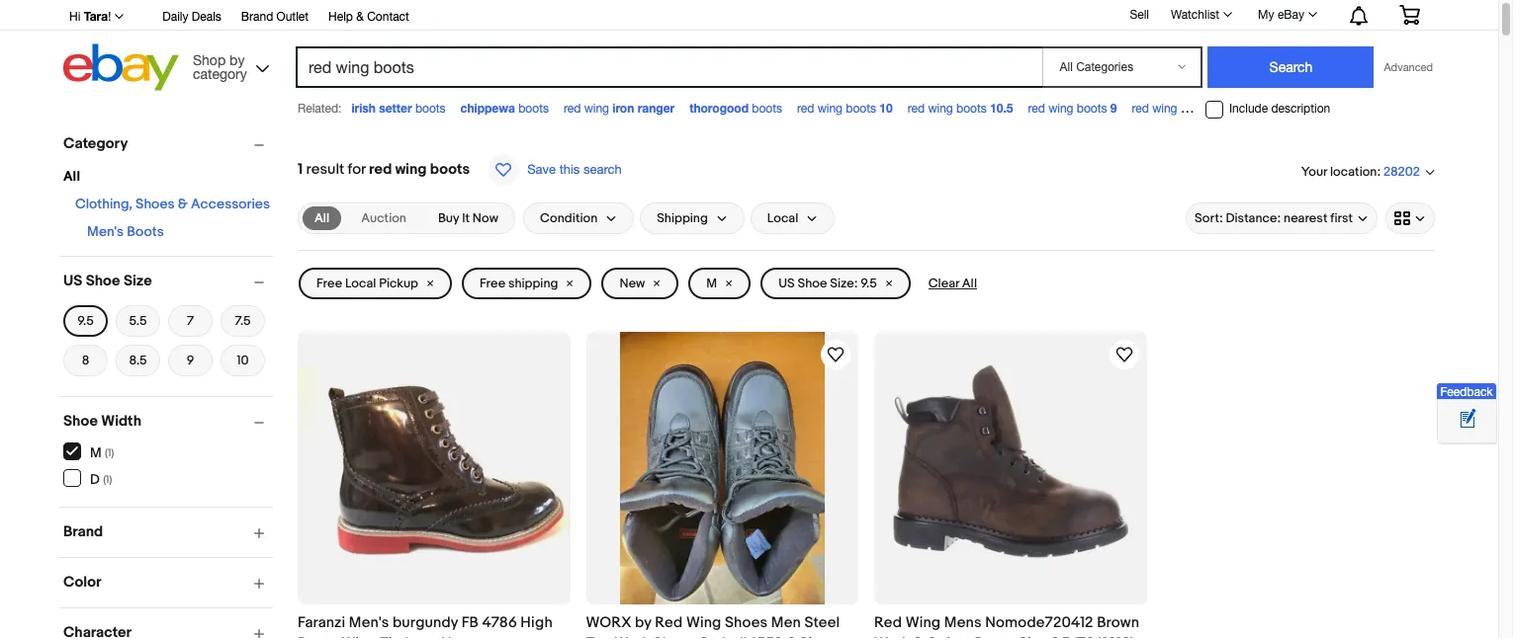 Task type: describe. For each thing, give the bounding box(es) containing it.
condition
[[540, 211, 598, 226]]

help & contact link
[[328, 7, 409, 29]]

0 horizontal spatial all
[[63, 168, 80, 185]]

red wing boots
[[1246, 102, 1328, 116]]

sort: distance: nearest first
[[1195, 211, 1353, 226]]

& inside red wing mens nomode720412 brown work & safety boots size 9.5 (7241818)
[[913, 634, 924, 639]]

us shoe size
[[63, 272, 152, 291]]

worx by red wing shoes men steel toe work shoes style #6552-2 size 9.5m new box image
[[620, 332, 824, 605]]

your shopping cart image
[[1398, 5, 1421, 25]]

feedback
[[1440, 385, 1493, 399]]

1
[[298, 160, 303, 179]]

faranzi
[[298, 614, 345, 632]]

work inside worx by red wing shoes men steel toe work shoes style #6552-2 siz
[[614, 634, 650, 639]]

local button
[[751, 203, 835, 234]]

first
[[1330, 211, 1353, 226]]

8 link
[[63, 343, 108, 379]]

7.5 link
[[221, 304, 265, 339]]

boots for irish setter boots
[[415, 102, 446, 116]]

red left description
[[1246, 102, 1263, 116]]

:
[[1377, 164, 1381, 180]]

color button
[[63, 574, 273, 592]]

8
[[82, 353, 89, 369]]

condition button
[[523, 203, 634, 234]]

daily deals link
[[162, 7, 221, 29]]

nearest
[[1284, 211, 1328, 226]]

wing for 10.5
[[928, 102, 953, 116]]

by for red
[[635, 614, 651, 632]]

save
[[527, 162, 556, 177]]

brand for brand outlet
[[241, 10, 273, 24]]

sort: distance: nearest first button
[[1186, 203, 1378, 234]]

red right for
[[369, 160, 392, 179]]

new link
[[602, 268, 679, 300]]

red wing iron ranger
[[564, 101, 675, 116]]

boots inside faranzi men's  burgundy fb 4786  high boots wing tip lace up
[[298, 634, 338, 639]]

work inside red wing mens nomode720412 brown work & safety boots size 9.5 (7241818)
[[874, 634, 910, 639]]

it
[[462, 211, 470, 226]]

#6552-
[[738, 634, 788, 639]]

category
[[63, 135, 128, 153]]

new
[[620, 276, 645, 292]]

worx by red wing shoes men steel toe work shoes style #6552-2 siz
[[586, 614, 840, 639]]

d (1)
[[90, 471, 112, 488]]

7
[[187, 314, 194, 329]]

0 horizontal spatial size
[[124, 272, 152, 291]]

All selected text field
[[315, 210, 330, 227]]

(1) for m
[[105, 447, 114, 459]]

red wing boots 9.5
[[1132, 101, 1231, 116]]

buy it now link
[[426, 207, 510, 230]]

listing options selector. gallery view selected. image
[[1395, 211, 1426, 226]]

shop by category
[[193, 52, 247, 82]]

us for us shoe size
[[63, 272, 82, 291]]

include description
[[1229, 102, 1330, 116]]

boots for red wing boots 10.5
[[956, 102, 987, 116]]

local inside 'dropdown button'
[[767, 211, 798, 226]]

red for 10.5
[[908, 102, 925, 116]]

free local pickup
[[316, 276, 418, 292]]

toe
[[586, 634, 611, 639]]

1 vertical spatial shoes
[[725, 614, 768, 632]]

clear all link
[[921, 268, 985, 300]]

brand outlet
[[241, 10, 309, 24]]

wing for 9
[[1048, 102, 1074, 116]]

outlet
[[277, 10, 309, 24]]

m for m (1)
[[90, 445, 102, 461]]

red wing mens nomode720412 brown work & safety boots size 9.5 (7241818) heading
[[874, 614, 1140, 639]]

width
[[101, 412, 141, 431]]

2 horizontal spatial all
[[962, 276, 977, 292]]

men's boots link
[[87, 224, 164, 240]]

clothing, shoes & accessories
[[75, 196, 270, 213]]

0 vertical spatial men's
[[87, 224, 124, 240]]

(1) for d
[[103, 473, 112, 486]]

shoe width button
[[63, 412, 273, 431]]

category
[[193, 66, 247, 82]]

advanced
[[1384, 61, 1433, 73]]

thorogood boots
[[690, 101, 782, 116]]

save this search
[[527, 162, 622, 177]]

shoe for size:
[[798, 276, 827, 292]]

mens
[[944, 614, 982, 632]]

steel
[[805, 614, 840, 632]]

faranzi men's  burgundy fb 4786  high boots wing tip lace up
[[298, 614, 553, 639]]

buy it now
[[438, 211, 498, 226]]

9.5 up 8
[[77, 314, 94, 329]]

burgundy
[[393, 614, 458, 632]]

shop by category button
[[184, 44, 273, 87]]

up
[[441, 634, 461, 639]]

us for us shoe size: 9.5
[[779, 276, 795, 292]]

shop
[[193, 52, 226, 68]]

color
[[63, 574, 101, 592]]

iron
[[612, 101, 634, 116]]

faranzi men's  burgundy fb 4786  high boots wing tip lace up heading
[[298, 614, 553, 639]]

5.5
[[129, 314, 147, 329]]

1 vertical spatial 9
[[187, 353, 194, 369]]

0 horizontal spatial boots
[[127, 224, 164, 240]]

shipping
[[508, 276, 558, 292]]

(7241818)
[[1074, 634, 1135, 639]]

none submit inside "shop by category" banner
[[1208, 46, 1374, 88]]

watch red wing mens nomode720412 brown work & safety boots size 9.5 (7241818) image
[[1112, 343, 1136, 367]]

help & contact
[[328, 10, 409, 24]]

free for free shipping
[[480, 276, 505, 292]]

now
[[473, 211, 498, 226]]

2 vertical spatial shoes
[[653, 634, 696, 639]]

tip
[[380, 634, 401, 639]]

for
[[348, 160, 366, 179]]

wing for 10
[[818, 102, 843, 116]]

my ebay link
[[1247, 3, 1326, 27]]

distance:
[[1226, 211, 1281, 226]]

us shoe size: 9.5 link
[[761, 268, 911, 300]]

related:
[[298, 102, 342, 116]]

& inside account navigation
[[356, 10, 364, 24]]

pickup
[[379, 276, 418, 292]]

all link
[[303, 207, 341, 230]]

9.5 inside red wing mens nomode720412 brown work & safety boots size 9.5 (7241818)
[[1051, 634, 1070, 639]]

high
[[521, 614, 553, 632]]

red for ranger
[[564, 102, 581, 116]]

description
[[1271, 102, 1330, 116]]

wing inside red wing mens nomode720412 brown work & safety boots size 9.5 (7241818)
[[906, 614, 941, 632]]

hi tara !
[[69, 9, 111, 24]]

main content containing 1
[[290, 126, 1443, 639]]

watch worx by red wing shoes men steel toe work shoes style #6552-2 size 9.5m new box image
[[824, 343, 848, 367]]

location
[[1330, 164, 1377, 180]]



Task type: locate. For each thing, give the bounding box(es) containing it.
m (1)
[[90, 445, 114, 461]]

red right 10.5
[[1028, 102, 1045, 116]]

size
[[124, 272, 152, 291], [1019, 634, 1047, 639]]

1 horizontal spatial brand
[[241, 10, 273, 24]]

shoe for size
[[86, 272, 120, 291]]

red inside red wing boots 9
[[1028, 102, 1045, 116]]

9 down '7'
[[187, 353, 194, 369]]

wing inside the red wing boots 10
[[818, 102, 843, 116]]

free inside 'link'
[[316, 276, 342, 292]]

& left accessories
[[178, 196, 188, 213]]

wing inside worx by red wing shoes men steel toe work shoes style #6552-2 siz
[[686, 614, 721, 632]]

faranzi men's  burgundy fb 4786  high boots wing tip lace up image
[[298, 366, 570, 571]]

red for 10
[[797, 102, 814, 116]]

red inside the red wing boots 10
[[797, 102, 814, 116]]

brand for brand
[[63, 523, 103, 542]]

by inside worx by red wing shoes men steel toe work shoes style #6552-2 siz
[[635, 614, 651, 632]]

1 vertical spatial men's
[[349, 614, 389, 632]]

1 horizontal spatial wing
[[686, 614, 721, 632]]

red inside red wing boots 9.5
[[1132, 102, 1149, 116]]

1 horizontal spatial by
[[635, 614, 651, 632]]

boots inside red wing mens nomode720412 brown work & safety boots size 9.5 (7241818)
[[975, 634, 1015, 639]]

shoe up the 9.5 link
[[86, 272, 120, 291]]

0 horizontal spatial men's
[[87, 224, 124, 240]]

boots for red wing boots
[[1294, 102, 1325, 116]]

boots down faranzi
[[298, 634, 338, 639]]

us up the 9.5 link
[[63, 272, 82, 291]]

red right red wing boots 9
[[1132, 102, 1149, 116]]

0 horizontal spatial local
[[345, 276, 376, 292]]

9.5 right 'size:'
[[861, 276, 877, 292]]

men's up tip
[[349, 614, 389, 632]]

men's boots
[[87, 224, 164, 240]]

worx by red wing shoes men steel toe work shoes style #6552-2 siz link
[[586, 613, 858, 639]]

wing for 9.5
[[1152, 102, 1177, 116]]

work down worx
[[614, 634, 650, 639]]

0 vertical spatial by
[[230, 52, 245, 68]]

1 vertical spatial &
[[178, 196, 188, 213]]

red wing boots 9
[[1028, 101, 1117, 116]]

clear
[[928, 276, 959, 292]]

1 horizontal spatial free
[[480, 276, 505, 292]]

safety
[[928, 634, 971, 639]]

2 red from the left
[[874, 614, 902, 632]]

(1) inside "m (1)"
[[105, 447, 114, 459]]

28202
[[1384, 165, 1420, 180]]

red wing mens nomode720412 brown work & safety boots size 9.5 (7241818)
[[874, 614, 1140, 639]]

None submit
[[1208, 46, 1374, 88]]

shoe inside us shoe size: 9.5 link
[[798, 276, 827, 292]]

boots down mens
[[975, 634, 1015, 639]]

red right the red wing boots 10
[[908, 102, 925, 116]]

1 horizontal spatial local
[[767, 211, 798, 226]]

red for 9
[[1028, 102, 1045, 116]]

account navigation
[[58, 0, 1435, 31]]

9 left red wing boots 9.5
[[1110, 101, 1117, 116]]

wing inside red wing boots 9.5
[[1152, 102, 1177, 116]]

local up us shoe size: 9.5
[[767, 211, 798, 226]]

9.5 left red wing boots
[[1214, 101, 1231, 116]]

include
[[1229, 102, 1268, 116]]

0 vertical spatial &
[[356, 10, 364, 24]]

1 vertical spatial brand
[[63, 523, 103, 542]]

red
[[655, 614, 683, 632], [874, 614, 902, 632]]

brand outlet link
[[241, 7, 309, 29]]

lace
[[405, 634, 438, 639]]

10
[[880, 101, 893, 116], [237, 353, 249, 369]]

2 work from the left
[[874, 634, 910, 639]]

1 horizontal spatial boots
[[298, 634, 338, 639]]

shipping button
[[640, 203, 745, 234]]

ebay
[[1278, 8, 1305, 22]]

0 vertical spatial local
[[767, 211, 798, 226]]

2 horizontal spatial boots
[[975, 634, 1015, 639]]

Search for anything text field
[[299, 48, 1039, 86]]

red right worx
[[655, 614, 683, 632]]

shoe
[[86, 272, 120, 291], [798, 276, 827, 292], [63, 412, 98, 431]]

boots inside red wing boots 9.5
[[1181, 102, 1211, 116]]

your
[[1301, 164, 1327, 180]]

wing left tip
[[342, 634, 377, 639]]

faranzi men's  burgundy fb 4786  high boots wing tip lace up link
[[298, 613, 570, 639]]

chippewa
[[460, 101, 515, 116]]

buy
[[438, 211, 459, 226]]

(1) right d
[[103, 473, 112, 486]]

thorogood
[[690, 101, 749, 116]]

result
[[306, 160, 344, 179]]

shop by category banner
[[58, 0, 1435, 96]]

0 horizontal spatial 9
[[187, 353, 194, 369]]

2 horizontal spatial &
[[913, 634, 924, 639]]

by inside shop by category
[[230, 52, 245, 68]]

0 horizontal spatial &
[[178, 196, 188, 213]]

wing
[[686, 614, 721, 632], [906, 614, 941, 632], [342, 634, 377, 639]]

1 vertical spatial m
[[90, 445, 102, 461]]

boots inside chippewa boots
[[518, 102, 549, 116]]

category button
[[63, 135, 273, 153]]

size:
[[830, 276, 858, 292]]

red inside red wing mens nomode720412 brown work & safety boots size 9.5 (7241818)
[[874, 614, 902, 632]]

red right 'steel'
[[874, 614, 902, 632]]

men
[[771, 614, 801, 632]]

7.5
[[235, 314, 251, 329]]

all
[[63, 168, 80, 185], [315, 211, 330, 226], [962, 276, 977, 292]]

us shoe size button
[[63, 272, 273, 291]]

red wing mens nomode720412 brown work & safety boots size 9.5 (7241818) image
[[874, 351, 1147, 586]]

wing for ranger
[[584, 102, 609, 116]]

setter
[[379, 101, 412, 116]]

free left shipping
[[480, 276, 505, 292]]

0 horizontal spatial shoes
[[136, 196, 175, 213]]

0 horizontal spatial by
[[230, 52, 245, 68]]

d
[[90, 471, 100, 488]]

size inside red wing mens nomode720412 brown work & safety boots size 9.5 (7241818)
[[1019, 634, 1047, 639]]

0 vertical spatial shoes
[[136, 196, 175, 213]]

fb
[[462, 614, 479, 632]]

1 work from the left
[[614, 634, 650, 639]]

shipping
[[657, 211, 708, 226]]

8.5 link
[[116, 343, 160, 379]]

us left 'size:'
[[779, 276, 795, 292]]

0 horizontal spatial free
[[316, 276, 342, 292]]

red wing boots 10
[[797, 101, 893, 116]]

by right "shop"
[[230, 52, 245, 68]]

1 vertical spatial local
[[345, 276, 376, 292]]

clothing, shoes & accessories link
[[75, 196, 270, 213]]

0 vertical spatial 9
[[1110, 101, 1117, 116]]

red inside worx by red wing shoes men steel toe work shoes style #6552-2 siz
[[655, 614, 683, 632]]

main content
[[290, 126, 1443, 639]]

all down result
[[315, 211, 330, 226]]

m up d
[[90, 445, 102, 461]]

1 horizontal spatial work
[[874, 634, 910, 639]]

10 left red wing boots 10.5 on the right of the page
[[880, 101, 893, 116]]

wing inside red wing boots 9
[[1048, 102, 1074, 116]]

1 horizontal spatial 10
[[880, 101, 893, 116]]

help
[[328, 10, 353, 24]]

daily
[[162, 10, 188, 24]]

clothing,
[[75, 196, 133, 213]]

(1) inside the "d (1)"
[[103, 473, 112, 486]]

0 horizontal spatial 10
[[237, 353, 249, 369]]

1 vertical spatial 10
[[237, 353, 249, 369]]

wing inside faranzi men's  burgundy fb 4786  high boots wing tip lace up
[[342, 634, 377, 639]]

men's inside faranzi men's  burgundy fb 4786  high boots wing tip lace up
[[349, 614, 389, 632]]

(1) up the "d (1)"
[[105, 447, 114, 459]]

red wing mens nomode720412 brown work & safety boots size 9.5 (7241818) link
[[874, 613, 1147, 639]]

by right worx
[[635, 614, 651, 632]]

m down shipping dropdown button
[[706, 276, 717, 292]]

red
[[564, 102, 581, 116], [797, 102, 814, 116], [908, 102, 925, 116], [1028, 102, 1045, 116], [1132, 102, 1149, 116], [1246, 102, 1263, 116], [369, 160, 392, 179]]

9 link
[[168, 343, 213, 379]]

all right the "clear"
[[962, 276, 977, 292]]

wing inside red wing boots 10.5
[[928, 102, 953, 116]]

men's
[[87, 224, 124, 240], [349, 614, 389, 632]]

8.5
[[129, 353, 147, 369]]

2
[[788, 634, 796, 639]]

brand up 'color'
[[63, 523, 103, 542]]

1 horizontal spatial m
[[706, 276, 717, 292]]

boots inside red wing boots 9
[[1077, 102, 1107, 116]]

& right help
[[356, 10, 364, 24]]

1 horizontal spatial &
[[356, 10, 364, 24]]

9.5
[[1214, 101, 1231, 116], [861, 276, 877, 292], [77, 314, 94, 329], [1051, 634, 1070, 639]]

all down category on the top
[[63, 168, 80, 185]]

2 vertical spatial all
[[962, 276, 977, 292]]

1 red from the left
[[655, 614, 683, 632]]

wing up style
[[686, 614, 721, 632]]

boots inside thorogood boots
[[752, 102, 782, 116]]

0 vertical spatial m
[[706, 276, 717, 292]]

& left safety
[[913, 634, 924, 639]]

red inside red wing boots 10.5
[[908, 102, 925, 116]]

by for category
[[230, 52, 245, 68]]

red right thorogood boots
[[797, 102, 814, 116]]

1 vertical spatial by
[[635, 614, 651, 632]]

1 horizontal spatial men's
[[349, 614, 389, 632]]

boots for red wing boots 9.5
[[1181, 102, 1211, 116]]

0 horizontal spatial m
[[90, 445, 102, 461]]

2 free from the left
[[480, 276, 505, 292]]

9.5 link
[[63, 304, 108, 339]]

free shipping
[[480, 276, 558, 292]]

0 vertical spatial brand
[[241, 10, 273, 24]]

brand inside brand outlet link
[[241, 10, 273, 24]]

1 horizontal spatial size
[[1019, 634, 1047, 639]]

9.5 down nomode720412
[[1051, 634, 1070, 639]]

chippewa boots
[[460, 101, 549, 116]]

boots for red wing boots 10
[[846, 102, 876, 116]]

wing inside red wing iron ranger
[[584, 102, 609, 116]]

0 horizontal spatial brand
[[63, 523, 103, 542]]

red inside red wing iron ranger
[[564, 102, 581, 116]]

0 vertical spatial size
[[124, 272, 152, 291]]

&
[[356, 10, 364, 24], [178, 196, 188, 213], [913, 634, 924, 639]]

0 horizontal spatial us
[[63, 272, 82, 291]]

1 horizontal spatial red
[[874, 614, 902, 632]]

0 vertical spatial 10
[[880, 101, 893, 116]]

tara
[[84, 9, 108, 24]]

shoes up #6552-
[[725, 614, 768, 632]]

my ebay
[[1258, 8, 1305, 22]]

(1)
[[105, 447, 114, 459], [103, 473, 112, 486]]

1 vertical spatial size
[[1019, 634, 1047, 639]]

2 horizontal spatial wing
[[906, 614, 941, 632]]

shoe left 'size:'
[[798, 276, 827, 292]]

2 vertical spatial &
[[913, 634, 924, 639]]

1 horizontal spatial us
[[779, 276, 795, 292]]

brand left outlet
[[241, 10, 273, 24]]

auction link
[[349, 207, 418, 230]]

shoes left style
[[653, 634, 696, 639]]

boots inside red wing boots 10.5
[[956, 102, 987, 116]]

m for m
[[706, 276, 717, 292]]

10 down 7.5 link
[[237, 353, 249, 369]]

10 link
[[221, 343, 265, 379]]

size up 5.5 on the left of the page
[[124, 272, 152, 291]]

boots inside irish setter boots
[[415, 102, 446, 116]]

0 horizontal spatial red
[[655, 614, 683, 632]]

us inside us shoe size: 9.5 link
[[779, 276, 795, 292]]

red left iron on the left top of page
[[564, 102, 581, 116]]

work left safety
[[874, 634, 910, 639]]

0 vertical spatial all
[[63, 168, 80, 185]]

4786
[[482, 614, 517, 632]]

worx by red wing shoes men steel toe work shoes style #6552-2 siz heading
[[586, 614, 840, 639]]

1 horizontal spatial shoes
[[653, 634, 696, 639]]

1 horizontal spatial all
[[315, 211, 330, 226]]

7 link
[[168, 304, 213, 339]]

1 free from the left
[[316, 276, 342, 292]]

size down nomode720412
[[1019, 634, 1047, 639]]

0 horizontal spatial wing
[[342, 634, 377, 639]]

local left pickup
[[345, 276, 376, 292]]

sell link
[[1121, 8, 1158, 21]]

boots down clothing, shoes & accessories link
[[127, 224, 164, 240]]

boots for red wing boots 9
[[1077, 102, 1107, 116]]

m link
[[689, 268, 751, 300]]

1 vertical spatial (1)
[[103, 473, 112, 486]]

1 vertical spatial all
[[315, 211, 330, 226]]

1 result for red wing boots
[[298, 160, 470, 179]]

free for free local pickup
[[316, 276, 342, 292]]

brand button
[[63, 523, 273, 542]]

0 vertical spatial (1)
[[105, 447, 114, 459]]

clear all
[[928, 276, 977, 292]]

2 horizontal spatial shoes
[[725, 614, 768, 632]]

my
[[1258, 8, 1274, 22]]

local inside 'link'
[[345, 276, 376, 292]]

free down all link on the left top
[[316, 276, 342, 292]]

10.5
[[990, 101, 1013, 116]]

wing
[[584, 102, 609, 116], [818, 102, 843, 116], [928, 102, 953, 116], [1048, 102, 1074, 116], [1152, 102, 1177, 116], [1266, 102, 1291, 116], [395, 160, 427, 179]]

save this search button
[[482, 153, 628, 187]]

irish
[[352, 101, 376, 116]]

red for 9.5
[[1132, 102, 1149, 116]]

this
[[559, 162, 580, 177]]

boots inside the red wing boots 10
[[846, 102, 876, 116]]

shoe up "m (1)"
[[63, 412, 98, 431]]

0 horizontal spatial work
[[614, 634, 650, 639]]

1 horizontal spatial 9
[[1110, 101, 1117, 116]]

sort:
[[1195, 211, 1223, 226]]

men's down clothing,
[[87, 224, 124, 240]]

shoes up men's boots link
[[136, 196, 175, 213]]

5.5 link
[[116, 304, 160, 339]]

wing up safety
[[906, 614, 941, 632]]



Task type: vqa. For each thing, say whether or not it's contained in the screenshot.
'Free shipping' link on the top
yes



